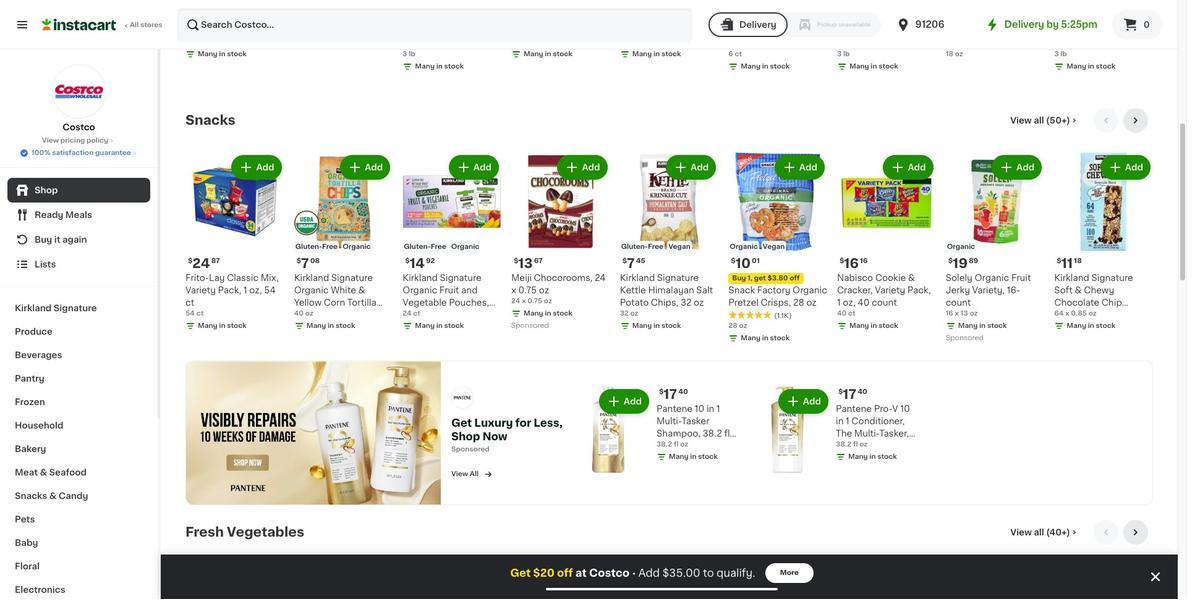Task type: locate. For each thing, give the bounding box(es) containing it.
view all (40+)
[[1011, 529, 1071, 538]]

2 count from the left
[[946, 299, 971, 308]]

many in stock for meiji chocorooms, 24 x 0.75 oz
[[524, 311, 573, 317]]

factory
[[757, 287, 791, 295]]

in for kirkland signature kettle himalayan salt potato chips, 32 oz
[[654, 323, 660, 330]]

$ up "meiji"
[[514, 258, 519, 265]]

38.2 fl oz for pantene pro-v 10 in 1 conditioner, the multi-tasker, 38.2 fl oz
[[836, 442, 868, 449]]

variety down the frito-
[[186, 287, 216, 295]]

48
[[202, 11, 212, 18]]

pack, for 24
[[218, 287, 241, 295]]

1 horizontal spatial fruit
[[1012, 274, 1031, 283]]

in for kirkland signature soft & chewy chocolate chip granola bars, 0.85 oz, 64 ct
[[1088, 323, 1095, 330]]

signature up produce link
[[54, 304, 97, 313]]

organic inside 6 organic snacking apples gala, 3 lbs 3 lb
[[1055, 27, 1089, 35]]

many down the bananas, 3 lbs 3 lb
[[198, 51, 218, 58]]

multi- down the conditioner,
[[855, 430, 880, 439]]

nsored
[[465, 447, 490, 453]]

jerky
[[946, 287, 970, 295]]

gluten-free organic up 08
[[295, 244, 371, 251]]

kirkland signature organic fruit and vegetable pouches, variety pack, 3.17 oz, 24 ct
[[403, 274, 492, 332]]

get inside get $20 off at costco • add $35.00 to qualify.
[[510, 569, 531, 579]]

many for nabisco cookie & cracker, variety pack, 1 oz, 40 count
[[850, 323, 869, 330]]

17 up the conditioner,
[[843, 389, 857, 402]]

38.2 inside pantene pro-v 10 in 1 conditioner, the multi-tasker, 38.2 fl oz
[[836, 442, 856, 451]]

2 pantene from the left
[[836, 405, 872, 414]]

stock for organic snacking apples gala, 3 lbs
[[1096, 63, 1116, 70]]

all for snacks
[[1034, 116, 1044, 125]]

stock for pantene pro-v 10 in 1 conditioner, the multi-tasker, 38.2 fl oz
[[878, 454, 897, 461]]

1 horizontal spatial off
[[790, 275, 800, 282]]

1 vertical spatial 32
[[620, 311, 629, 317]]

2 horizontal spatial variety
[[875, 287, 906, 295]]

chips, down himalayan
[[651, 299, 679, 308]]

green
[[837, 27, 864, 35]]

1 17 from the left
[[664, 389, 677, 402]]

variety, right 'hass'
[[793, 27, 826, 35]]

1 38.2 fl oz from the left
[[657, 442, 689, 449]]

$ 9 94
[[514, 10, 538, 23]]

many in stock for kirkland signature kettle himalayan salt potato chips, 32 oz
[[632, 323, 681, 330]]

free inside product group
[[431, 244, 446, 251]]

satisfaction
[[52, 150, 94, 156]]

0 vertical spatial 32
[[681, 299, 692, 308]]

many down 40 oz
[[307, 323, 326, 330]]

stock for bananas, 3 lbs
[[227, 51, 247, 58]]

organic inside solely organic fruit jerky variety, 16- count 16 x 13 oz
[[975, 274, 1010, 283]]

1 horizontal spatial 54
[[264, 287, 276, 295]]

0 vertical spatial get
[[451, 419, 472, 429]]

0.75
[[519, 287, 537, 295], [528, 298, 542, 305]]

many down blueberries, 18 oz 18 oz
[[632, 51, 652, 58]]

delivery inside "link"
[[1005, 20, 1045, 29]]

x
[[511, 287, 516, 295], [522, 298, 526, 305], [955, 311, 959, 317], [1066, 311, 1070, 317]]

1 horizontal spatial get
[[510, 569, 531, 579]]

2 all from the top
[[1034, 529, 1044, 538]]

variety inside nabisco cookie & cracker, variety pack, 1 oz, 40 count 40 ct
[[875, 287, 906, 295]]

stock for pantene 10 in 1 multi-tasker shampoo, 38.2 fl oz
[[698, 454, 718, 461]]

seafood
[[49, 469, 87, 477]]

0 horizontal spatial 13
[[519, 257, 533, 270]]

10 inside product group
[[736, 257, 751, 270]]

1 horizontal spatial count
[[946, 299, 971, 308]]

shop link
[[7, 178, 150, 203]]

0 vertical spatial shop
[[35, 186, 58, 195]]

1 horizontal spatial $ 17 40
[[839, 389, 868, 402]]

lbs inside 6 organic snacking apples gala, 3 lbs 3 lb
[[1119, 39, 1132, 48]]

kirkland inside kirkland signature link
[[15, 304, 52, 313]]

in for green seedless grapes, 3 lbs
[[871, 63, 877, 70]]

product group containing 13
[[511, 153, 610, 333]]

many in stock down the bananas, 3 lbs 3 lb
[[198, 51, 247, 58]]

pack, left 3.17 at the bottom of the page
[[435, 311, 459, 320]]

0 horizontal spatial multi-
[[657, 418, 682, 426]]

10 inside pantene 10 in 1 multi-tasker shampoo, 38.2 fl oz
[[695, 405, 705, 414]]

fruit left and
[[440, 287, 459, 295]]

snack factory organic pretzel crisps, 28 oz
[[729, 287, 828, 308]]

oz, inside frito-lay classic mix, variety pack, 1 oz, 54 ct 54 ct
[[249, 287, 262, 295]]

sponsored badge image for 19
[[946, 335, 983, 342]]

0 vertical spatial off
[[790, 275, 800, 282]]

11 up soft
[[1062, 257, 1073, 270]]

pantene up 'the'
[[836, 405, 872, 414]]

2 vertical spatial 6
[[729, 51, 733, 58]]

buy for buy 1, get $3.80 off
[[732, 275, 746, 282]]

$ up nabisco
[[840, 258, 844, 265]]

kirkland for 7
[[294, 274, 329, 283]]

all left (40+)
[[1034, 529, 1044, 538]]

free up white
[[322, 244, 338, 251]]

Search field
[[178, 9, 691, 41]]

organic right 91206
[[946, 27, 981, 35]]

organic up the apples
[[1055, 27, 1089, 35]]

7 left 45
[[627, 257, 635, 270]]

11 up avocado
[[736, 10, 747, 23]]

1 horizontal spatial snacks
[[186, 114, 236, 127]]

0 horizontal spatial snacks
[[15, 492, 47, 501]]

10
[[420, 11, 428, 18], [736, 257, 751, 270], [695, 405, 705, 414], [901, 405, 910, 414]]

$ up solely
[[949, 258, 953, 265]]

$ for 2 lb
[[297, 11, 301, 18]]

$ 11 18 for avocado
[[731, 10, 756, 23]]

64 inside kirkland signature soft & chewy chocolate chip granola bars, 0.85 oz, 64 ct
[[1055, 324, 1066, 332]]

blueberries, 18 oz 18 oz
[[620, 27, 696, 45]]

stock for nabisco cookie & cracker, variety pack, 1 oz, 40 count
[[879, 323, 899, 330]]

$ inside $ 13 67
[[514, 258, 519, 265]]

v
[[893, 405, 898, 414]]

product group
[[186, 153, 284, 334], [294, 153, 393, 334], [403, 153, 502, 334], [511, 153, 610, 333], [620, 153, 719, 334], [729, 153, 828, 347], [837, 153, 936, 334], [946, 153, 1045, 345], [1055, 153, 1153, 334], [511, 565, 610, 600], [620, 565, 719, 600], [729, 565, 828, 600], [1055, 565, 1153, 600]]

$ up 'the'
[[839, 389, 843, 396]]

nabisco cookie & cracker, variety pack, 1 oz, 40 count 40 ct
[[837, 274, 931, 317]]

pack, inside kirkland signature organic fruit and vegetable pouches, variety pack, 3.17 oz, 24 ct
[[435, 311, 459, 320]]

variety inside kirkland signature organic fruit and vegetable pouches, variety pack, 3.17 oz, 24 ct
[[403, 311, 433, 320]]

organic inside organic bananas, 3 lbs 3 lb
[[403, 27, 437, 35]]

1 item carousel region from the top
[[186, 108, 1153, 352]]

stock for green seedless grapes, 3 lbs
[[879, 63, 899, 70]]

1 vertical spatial off
[[557, 569, 573, 579]]

0 horizontal spatial 2
[[193, 10, 201, 23]]

16 inside solely organic fruit jerky variety, 16- count 16 x 13 oz
[[946, 311, 954, 317]]

in for bananas, 3 lbs
[[219, 51, 225, 58]]

tortilla
[[347, 299, 376, 308]]

$ inside $ 2 48
[[188, 11, 193, 18]]

38.2 fl oz down 'the'
[[836, 442, 868, 449]]

pantene inside pantene 10 in 1 multi-tasker shampoo, 38.2 fl oz
[[657, 405, 693, 414]]

1 horizontal spatial multi-
[[855, 430, 880, 439]]

signature inside 'kirkland signature organic white & yellow corn tortilla chips, 40 oz'
[[331, 274, 373, 283]]

free up 92
[[431, 244, 446, 251]]

oz, inside nabisco cookie & cracker, variety pack, 1 oz, 40 count 40 ct
[[843, 299, 856, 308]]

stock for kirkland signature soft & chewy chocolate chip granola bars, 0.85 oz, 64 ct
[[1096, 323, 1116, 330]]

0 horizontal spatial chips,
[[294, 311, 322, 320]]

fl inside pantene 10 in 1 multi-tasker shampoo, 38.2 fl oz
[[725, 430, 730, 439]]

pets link
[[7, 508, 150, 532]]

2 38.2 fl oz from the left
[[836, 442, 868, 449]]

2 bananas, from the left
[[440, 27, 479, 35]]

many in stock down bars,
[[1067, 323, 1116, 330]]

get left $20
[[510, 569, 531, 579]]

2 17 from the left
[[843, 389, 857, 402]]

fl
[[725, 430, 730, 439], [674, 442, 679, 449], [853, 442, 858, 449], [858, 442, 864, 451]]

2 horizontal spatial 16
[[946, 311, 954, 317]]

many in stock for nabisco cookie & cracker, variety pack, 1 oz, 40 count
[[850, 323, 899, 330]]

1 horizontal spatial 17
[[843, 389, 857, 402]]

all inside 'popup button'
[[1034, 529, 1044, 538]]

0 horizontal spatial get
[[451, 419, 472, 429]]

oz inside 'kirkland signature organic white & yellow corn tortilla chips, 40 oz'
[[338, 311, 348, 320]]

many in stock down corn
[[307, 323, 355, 330]]

2 vegan from the left
[[763, 244, 785, 251]]

0 horizontal spatial 28
[[729, 323, 738, 330]]

vegan inside product group
[[763, 244, 785, 251]]

many in stock down avocado hass variety, 6 ct 6 ct
[[741, 63, 790, 70]]

kirkland for 14
[[403, 274, 438, 283]]

view all (50+) button
[[1006, 108, 1084, 133]]

5:25pm
[[1061, 20, 1098, 29]]

0 horizontal spatial bananas,
[[186, 27, 225, 35]]

kirkland inside 'kirkland signature organic white & yellow corn tortilla chips, 40 oz'
[[294, 274, 329, 283]]

snack
[[729, 287, 755, 295]]

pantene pro-v 10 in 1 conditioner, the multi-tasker, 38.2 fl oz
[[836, 405, 910, 451]]

0 horizontal spatial pantene
[[657, 405, 693, 414]]

& right meat
[[40, 469, 47, 477]]

38.2 fl oz for pantene 10 in 1 multi-tasker shampoo, 38.2 fl oz
[[657, 442, 689, 449]]

delivery inside button
[[740, 20, 777, 29]]

bananas, inside the bananas, 3 lbs 3 lb
[[186, 27, 225, 35]]

6 inside 6 organic snacking apples gala, 3 lbs 3 lb
[[1062, 10, 1071, 23]]

view left (40+)
[[1011, 529, 1032, 538]]

many for organic bananas, 3 lbs
[[415, 63, 435, 70]]

0.85 down chocolate
[[1071, 311, 1087, 317]]

variety for 24
[[186, 287, 216, 295]]

costco link
[[52, 64, 106, 134]]

0 horizontal spatial off
[[557, 569, 573, 579]]

signature up and
[[440, 274, 482, 283]]

variety inside frito-lay classic mix, variety pack, 1 oz, 54 ct 54 ct
[[186, 287, 216, 295]]

1 horizontal spatial buy
[[732, 275, 746, 282]]

0 horizontal spatial pack,
[[218, 287, 241, 295]]

shop inside get luxury for less, shop now spo nsored
[[451, 432, 480, 442]]

0 horizontal spatial 17
[[664, 389, 677, 402]]

0 horizontal spatial $ 17 40
[[659, 389, 688, 402]]

$ for pantene 10 in 1 multi-tasker shampoo, 38.2 fl oz
[[659, 389, 664, 396]]

6
[[1062, 10, 1071, 23], [729, 39, 735, 48], [729, 51, 733, 58]]

1 horizontal spatial 38.2 fl oz
[[836, 442, 868, 449]]

many in stock down gala,
[[1067, 63, 1116, 70]]

frito-
[[186, 274, 209, 283]]

many down meiji chocorooms, 24 x 0.75 oz 24 x 0.75 oz
[[524, 311, 543, 317]]

1 horizontal spatial vegan
[[763, 244, 785, 251]]

1 vertical spatial all
[[1034, 529, 1044, 538]]

green seedless grapes, 3 lbs 3 lb
[[837, 27, 906, 58]]

$ 17 40 up the conditioner,
[[839, 389, 868, 402]]

10 right v
[[901, 405, 910, 414]]

$ 24 87
[[188, 257, 220, 270]]

1 vertical spatial get
[[510, 569, 531, 579]]

0 vertical spatial buy
[[35, 236, 52, 244]]

3 gluten- from the left
[[621, 244, 648, 251]]

& inside 'kirkland signature organic white & yellow corn tortilla chips, 40 oz'
[[358, 287, 365, 295]]

in for solely organic fruit jerky variety, 16- count
[[980, 323, 986, 330]]

2 horizontal spatial gluten-
[[621, 244, 648, 251]]

pack, inside frito-lay classic mix, variety pack, 1 oz, 54 ct 54 ct
[[218, 287, 241, 295]]

0 horizontal spatial fruit
[[440, 287, 459, 295]]

0 horizontal spatial 32
[[620, 311, 629, 317]]

1 vertical spatial chips,
[[294, 311, 322, 320]]

$ left 45
[[623, 258, 627, 265]]

organic inside kirkland signature organic fruit and vegetable pouches, variety pack, 3.17 oz, 24 ct
[[403, 287, 437, 295]]

1 horizontal spatial 16
[[860, 258, 868, 265]]

1 vertical spatial multi-
[[855, 430, 880, 439]]

1 horizontal spatial pack,
[[435, 311, 459, 320]]

$ 11 18 inside product group
[[1057, 257, 1082, 270]]

0 horizontal spatial variety
[[186, 287, 216, 295]]

blueberries,
[[620, 27, 672, 35], [983, 27, 1035, 35]]

many in stock down kirkland signature kettle himalayan salt potato chips, 32 oz 32 oz
[[632, 323, 681, 330]]

produce
[[15, 328, 53, 336]]

1 horizontal spatial variety
[[403, 311, 433, 320]]

buy inside product group
[[732, 275, 746, 282]]

snacks & candy link
[[7, 485, 150, 508]]

7 for kirkland signature organic white & yellow corn tortilla chips, 40 oz
[[301, 257, 309, 270]]

in for meiji chocorooms, 24 x 0.75 oz
[[545, 311, 551, 317]]

24 ct
[[403, 311, 421, 317]]

fresh
[[186, 526, 224, 539]]

1 vertical spatial fruit
[[440, 287, 459, 295]]

sponsored badge image down jerky
[[946, 335, 983, 342]]

pantene 10 in 1 multi-tasker shampoo, 38.2 fl oz
[[657, 405, 730, 451]]

multi-
[[657, 418, 682, 426], [855, 430, 880, 439]]

costco left • at the bottom
[[589, 569, 630, 579]]

1 vertical spatial 64
[[1055, 324, 1066, 332]]

signature up chewy
[[1092, 274, 1134, 283]]

3 free from the left
[[648, 244, 664, 251]]

pantene
[[657, 405, 693, 414], [836, 405, 872, 414]]

sponsored badge image
[[511, 323, 549, 330], [946, 335, 983, 342]]

$ for kirkland signature organic fruit and vegetable pouches, variety pack, 3.17 oz, 24 ct
[[405, 258, 410, 265]]

10 up tasker
[[695, 405, 705, 414]]

stock for avocado hass variety, 6 ct
[[770, 63, 790, 70]]

$ inside $ 9 94
[[514, 11, 519, 18]]

2 item carousel region from the top
[[186, 521, 1153, 600]]

$3.80
[[768, 275, 788, 282]]

blueberries, inside organic blueberries, 18 oz 18 oz
[[983, 27, 1035, 35]]

many in stock down blueberries, 18 oz 18 oz
[[632, 51, 681, 58]]

lb
[[192, 39, 198, 45], [518, 39, 524, 45], [300, 39, 307, 45], [844, 51, 850, 58], [409, 51, 416, 58], [1061, 51, 1067, 58]]

gluten- for 7
[[621, 244, 648, 251]]

$ 17 40 for pantene pro-v 10 in 1 conditioner, the multi-tasker, 38.2 fl oz
[[839, 389, 868, 402]]

item carousel region
[[186, 108, 1153, 352], [186, 521, 1153, 600]]

get for get $20 off at costco • add $35.00 to qualify.
[[510, 569, 531, 579]]

0 horizontal spatial delivery
[[740, 20, 777, 29]]

pack, down the lay at the top of the page
[[218, 287, 241, 295]]

$ 11 18 up soft
[[1057, 257, 1082, 270]]

gluten-free organic inside product group
[[404, 244, 479, 251]]

1 horizontal spatial blueberries,
[[983, 27, 1035, 35]]

45
[[636, 258, 646, 265]]

$ inside $ 14 92
[[405, 258, 410, 265]]

many down solely organic fruit jerky variety, 16- count 16 x 13 oz at the right
[[958, 323, 978, 330]]

38.2 fl oz down the shampoo,
[[657, 442, 689, 449]]

11 for avocado
[[736, 10, 747, 23]]

0 vertical spatial chips,
[[651, 299, 679, 308]]

&
[[908, 274, 915, 283], [358, 287, 365, 295], [1075, 287, 1082, 295], [40, 469, 47, 477], [49, 492, 57, 501]]

$ inside $ 7 45
[[623, 258, 627, 265]]

17 for pantene pro-v 10 in 1 conditioner, the multi-tasker, 38.2 fl oz
[[843, 389, 857, 402]]

0 horizontal spatial gluten-
[[295, 244, 322, 251]]

get
[[451, 419, 472, 429], [510, 569, 531, 579]]

costco inside get $20 off at costco • add $35.00 to qualify.
[[589, 569, 630, 579]]

many for kirkland signature organic white & yellow corn tortilla chips, 40 oz
[[307, 323, 326, 330]]

1 inside frito-lay classic mix, variety pack, 1 oz, 54 ct 54 ct
[[244, 287, 247, 295]]

2 gluten- from the left
[[404, 244, 431, 251]]

3
[[410, 10, 418, 23], [227, 27, 233, 35], [481, 27, 487, 35], [186, 39, 190, 45], [874, 39, 879, 48], [1111, 39, 1117, 48], [837, 51, 842, 58], [403, 51, 407, 58], [1055, 51, 1059, 58]]

1 64 from the top
[[1055, 311, 1064, 317]]

2 7 from the left
[[627, 257, 635, 270]]

pack, inside nabisco cookie & cracker, variety pack, 1 oz, 40 count 40 ct
[[908, 287, 931, 295]]

many down frito-lay classic mix, variety pack, 1 oz, 54 ct 54 ct
[[198, 323, 218, 330]]

1 vertical spatial costco
[[589, 569, 630, 579]]

24 inside kirkland signature organic fruit and vegetable pouches, variety pack, 3.17 oz, 24 ct
[[403, 324, 414, 332]]

lb down grapes,
[[844, 51, 850, 58]]

delivery for delivery by 5:25pm
[[1005, 20, 1045, 29]]

1 gluten- from the left
[[295, 244, 322, 251]]

$ inside $ 24 87
[[188, 258, 193, 265]]

many for pantene pro-v 10 in 1 conditioner, the multi-tasker, 38.2 fl oz
[[849, 454, 868, 461]]

16 inside the $ 16 16
[[860, 258, 868, 265]]

oz, down cracker,
[[843, 299, 856, 308]]

view all
[[451, 471, 479, 478]]

1 pantene from the left
[[657, 405, 693, 414]]

kettle
[[620, 287, 646, 295]]

24 down "meiji"
[[511, 298, 520, 305]]

electronics link
[[7, 579, 150, 600]]

1 inside pantene 10 in 1 multi-tasker shampoo, 38.2 fl oz
[[717, 405, 720, 414]]

40 oz
[[294, 311, 314, 317]]

1 horizontal spatial bananas,
[[440, 27, 479, 35]]

view all (40+) button
[[1006, 521, 1084, 546]]

2 64 from the top
[[1055, 324, 1066, 332]]

2 horizontal spatial pack,
[[908, 287, 931, 295]]

many down granola
[[1067, 323, 1087, 330]]

organic up and
[[451, 244, 479, 251]]

0 vertical spatial fruit
[[1012, 274, 1031, 283]]

buy left 1, at the top right
[[732, 275, 746, 282]]

0 horizontal spatial all
[[130, 22, 139, 28]]

0 horizontal spatial 54
[[186, 311, 195, 317]]

in for organic bananas, 3 lbs
[[436, 63, 443, 70]]

item carousel region containing fresh vegetables
[[186, 521, 1153, 600]]

32 down himalayan
[[681, 299, 692, 308]]

13
[[519, 257, 533, 270], [961, 311, 968, 317]]

94
[[529, 11, 538, 18]]

many down grapes,
[[850, 63, 869, 70]]

$ 11 18 up green
[[840, 10, 865, 23]]

16-
[[1007, 287, 1021, 295]]

pro-
[[874, 405, 893, 414]]

24
[[193, 257, 210, 270], [595, 274, 606, 283], [511, 298, 520, 305], [403, 311, 412, 317], [403, 324, 414, 332]]

64 x 0.85 oz
[[1055, 311, 1097, 317]]

$ up green
[[840, 11, 844, 18]]

oz inside pantene pro-v 10 in 1 conditioner, the multi-tasker, 38.2 fl oz
[[866, 442, 876, 451]]

1 horizontal spatial gluten-
[[404, 244, 431, 251]]

2 left 48
[[193, 10, 201, 23]]

1 horizontal spatial 0.85
[[1115, 311, 1135, 320]]

many in stock for organic bananas, 3 lbs
[[415, 63, 464, 70]]

2 gluten-free organic from the left
[[404, 244, 479, 251]]

100% satisfaction guarantee button
[[19, 146, 138, 158]]

buy
[[35, 236, 52, 244], [732, 275, 746, 282]]

& inside kirkland signature soft & chewy chocolate chip granola bars, 0.85 oz, 64 ct
[[1075, 287, 1082, 295]]

many down avocado
[[741, 63, 761, 70]]

snacks
[[186, 114, 236, 127], [15, 492, 47, 501]]

view pricing policy link
[[42, 136, 116, 146]]

38.2
[[703, 430, 722, 439], [657, 442, 672, 449], [836, 442, 852, 449], [836, 442, 856, 451]]

delivery button
[[709, 12, 788, 37]]

1 vertical spatial sponsored badge image
[[946, 335, 983, 342]]

organic right factory
[[793, 287, 828, 295]]

organic
[[403, 27, 437, 35], [946, 27, 981, 35], [1055, 27, 1089, 35], [343, 244, 371, 251], [451, 244, 479, 251], [730, 244, 758, 251], [947, 244, 975, 251], [975, 274, 1010, 283], [294, 287, 329, 295], [403, 287, 437, 295], [793, 287, 828, 295]]

organic up 16-
[[975, 274, 1010, 283]]

1 7 from the left
[[301, 257, 309, 270]]

$ 11 18 for blueberries,
[[623, 10, 648, 23]]

many for bananas, 3 lbs
[[198, 51, 218, 58]]

1 blueberries, from the left
[[620, 27, 672, 35]]

view for view all (50+)
[[1011, 116, 1032, 125]]

organic up yellow
[[294, 287, 329, 295]]

0 horizontal spatial free
[[322, 244, 338, 251]]

1 vertical spatial variety,
[[973, 287, 1005, 295]]

64 down chocolate
[[1055, 311, 1064, 317]]

count down cookie
[[872, 299, 897, 308]]

stock for kirkland signature organic white & yellow corn tortilla chips, 40 oz
[[336, 323, 355, 330]]

many in stock down vegetable
[[415, 323, 464, 330]]

1 $ 17 40 from the left
[[659, 389, 688, 402]]

0 vertical spatial 13
[[519, 257, 533, 270]]

delivery for delivery
[[740, 20, 777, 29]]

17 up the shampoo,
[[664, 389, 677, 402]]

$ for green seedless grapes, 3 lbs
[[840, 11, 844, 18]]

many for blueberries, 18 oz
[[632, 51, 652, 58]]

17 for pantene 10 in 1 multi-tasker shampoo, 38.2 fl oz
[[664, 389, 677, 402]]

produce link
[[7, 320, 150, 344]]

$ for solely organic fruit jerky variety, 16- count
[[949, 258, 953, 265]]

& inside nabisco cookie & cracker, variety pack, 1 oz, 40 count 40 ct
[[908, 274, 915, 283]]

shop up ready
[[35, 186, 58, 195]]

1 horizontal spatial sponsored badge image
[[946, 335, 983, 342]]

$ 3 10
[[405, 10, 428, 23]]

kirkland signature
[[15, 304, 97, 313]]

bakery
[[15, 445, 46, 454]]

2 blueberries, from the left
[[983, 27, 1035, 35]]

$ left 94
[[514, 11, 519, 18]]

1 inside pantene pro-v 10 in 1 conditioner, the multi-tasker, 38.2 fl oz
[[846, 418, 850, 426]]

get inside get luxury for less, shop now spo nsored
[[451, 419, 472, 429]]

variety, inside avocado hass variety, 6 ct 6 ct
[[793, 27, 826, 35]]

1 horizontal spatial delivery
[[1005, 20, 1045, 29]]

1 horizontal spatial free
[[431, 244, 446, 251]]

1 vertical spatial 6
[[729, 39, 735, 48]]

pantene inside pantene pro-v 10 in 1 conditioner, the multi-tasker, 38.2 fl oz
[[836, 405, 872, 414]]

0 vertical spatial all
[[1034, 116, 1044, 125]]

sponsored badge image for 13
[[511, 323, 549, 330]]

treatment tracker modal dialog
[[161, 555, 1178, 600]]

0 vertical spatial snacks
[[186, 114, 236, 127]]

13 inside solely organic fruit jerky variety, 16- count 16 x 13 oz
[[961, 311, 968, 317]]

kirkland down the "$ 7 08"
[[294, 274, 329, 283]]

gluten-free organic
[[295, 244, 371, 251], [404, 244, 479, 251]]

buy it again link
[[7, 228, 150, 252]]

0 horizontal spatial count
[[872, 299, 897, 308]]

$ left 92
[[405, 258, 410, 265]]

1 horizontal spatial variety,
[[973, 287, 1005, 295]]

92
[[426, 258, 435, 265]]

product group containing 24
[[186, 153, 284, 334]]

stock for frito-lay classic mix, variety pack, 1 oz, 54 ct
[[227, 323, 247, 330]]

10 inside pantene pro-v 10 in 1 conditioner, the multi-tasker, 38.2 fl oz
[[901, 405, 910, 414]]

stock for organic bananas, 3 lbs
[[444, 63, 464, 70]]

1 bananas, from the left
[[186, 27, 225, 35]]

$ left 43
[[297, 11, 301, 18]]

policy
[[87, 137, 108, 144]]

0 vertical spatial costco
[[63, 123, 95, 132]]

1 vertical spatial shop
[[451, 432, 480, 442]]

1 horizontal spatial shop
[[451, 432, 480, 442]]

28
[[793, 299, 805, 308], [729, 323, 738, 330]]

many in stock down meiji chocorooms, 24 x 0.75 oz 24 x 0.75 oz
[[524, 311, 573, 317]]

0 horizontal spatial variety,
[[793, 27, 826, 35]]

64
[[1055, 311, 1064, 317], [1055, 324, 1066, 332]]

in inside pantene pro-v 10 in 1 conditioner, the multi-tasker, 38.2 fl oz
[[836, 418, 844, 426]]

$ for kirkland signature soft & chewy chocolate chip granola bars, 0.85 oz, 64 ct
[[1057, 258, 1062, 265]]

pantry link
[[7, 367, 150, 391]]

1 vertical spatial 0.75
[[528, 298, 542, 305]]

signature for 7
[[331, 274, 373, 283]]

vegan up himalayan
[[669, 244, 691, 251]]

6 organic snacking apples gala, 3 lbs 3 lb
[[1055, 10, 1132, 58]]

$ up organic bananas, 3 lbs 3 lb
[[405, 11, 410, 18]]

24 right chocorooms,
[[595, 274, 606, 283]]

1 vertical spatial 2
[[294, 39, 298, 45]]

1 count from the left
[[872, 299, 897, 308]]

1 vertical spatial item carousel region
[[186, 521, 1153, 600]]

0 vertical spatial 6
[[1062, 10, 1071, 23]]

many down 24 ct
[[415, 323, 435, 330]]

organic bananas, 3 lbs 3 lb
[[403, 27, 487, 58]]

0 vertical spatial all
[[130, 22, 139, 28]]

all inside popup button
[[1034, 116, 1044, 125]]

pretzel
[[729, 299, 759, 308]]

many in stock down pantene pro-v 10 in 1 conditioner, the multi-tasker, 38.2 fl oz
[[849, 454, 897, 461]]

10 up organic bananas, 3 lbs 3 lb
[[420, 11, 428, 18]]

$ for blueberries, 18 oz
[[623, 11, 627, 18]]

many in stock down (1.1k)
[[741, 335, 790, 342]]

free up himalayan
[[648, 244, 664, 251]]

in for frito-lay classic mix, variety pack, 1 oz, 54 ct
[[219, 323, 225, 330]]

0 vertical spatial item carousel region
[[186, 108, 1153, 352]]

7 left 08
[[301, 257, 309, 270]]

2 horizontal spatial free
[[648, 244, 664, 251]]

lb inside green seedless grapes, 3 lbs 3 lb
[[844, 51, 850, 58]]

$ left 08
[[297, 258, 301, 265]]

1 horizontal spatial chips,
[[651, 299, 679, 308]]

2 $ 17 40 from the left
[[839, 389, 868, 402]]

0 horizontal spatial buy
[[35, 236, 52, 244]]

$ inside $ 12 43
[[297, 11, 301, 18]]

chips, down yellow
[[294, 311, 322, 320]]

all left (50+)
[[1034, 116, 1044, 125]]

many for frito-lay classic mix, variety pack, 1 oz, 54 ct
[[198, 323, 218, 330]]

0 horizontal spatial vegan
[[669, 244, 691, 251]]

many down the shampoo,
[[669, 454, 689, 461]]

0 horizontal spatial gluten-free organic
[[295, 244, 371, 251]]

10 inside $ 3 10
[[420, 11, 428, 18]]

$ for meiji chocorooms, 24 x 0.75 oz
[[514, 258, 519, 265]]

gluten- inside product group
[[404, 244, 431, 251]]

frozen link
[[7, 391, 150, 414]]

1 free from the left
[[322, 244, 338, 251]]

54 down the frito-
[[186, 311, 195, 317]]

less,
[[534, 419, 563, 429]]

38.2 inside pantene 10 in 1 multi-tasker shampoo, 38.2 fl oz
[[703, 430, 722, 439]]

view inside 'popup button'
[[1011, 529, 1032, 538]]

11 up blueberries, 18 oz 18 oz
[[627, 10, 639, 23]]

2 free from the left
[[431, 244, 446, 251]]

$ up the shampoo,
[[659, 389, 664, 396]]

many in stock down frito-lay classic mix, variety pack, 1 oz, 54 ct 54 ct
[[198, 323, 247, 330]]

it
[[54, 236, 60, 244]]

buy 1, get $3.80 off
[[732, 275, 800, 282]]

1 horizontal spatial 7
[[627, 257, 635, 270]]

kirkland inside kirkland signature organic fruit and vegetable pouches, variety pack, 3.17 oz, 24 ct
[[403, 274, 438, 283]]

0 vertical spatial multi-
[[657, 418, 682, 426]]

corn
[[324, 299, 345, 308]]

pantry
[[15, 375, 44, 383]]

1 horizontal spatial 2
[[294, 39, 298, 45]]

signature inside kirkland signature link
[[54, 304, 97, 313]]

many in stock for pantene pro-v 10 in 1 conditioner, the multi-tasker, 38.2 fl oz
[[849, 454, 897, 461]]

16
[[844, 257, 859, 270], [860, 258, 868, 265], [946, 311, 954, 317]]

view up 100%
[[42, 137, 59, 144]]

pantene for 1
[[836, 405, 872, 414]]

kirkland down $ 14 92
[[403, 274, 438, 283]]

None search field
[[177, 7, 693, 42]]

0 vertical spatial sponsored badge image
[[511, 323, 549, 330]]

free
[[322, 244, 338, 251], [431, 244, 446, 251], [648, 244, 664, 251]]

oz, right bars,
[[1137, 311, 1150, 320]]

many in stock for blueberries, 18 oz
[[632, 51, 681, 58]]

chocorooms,
[[534, 274, 593, 283]]

0 vertical spatial 0.75
[[519, 287, 537, 295]]

organic blueberries, 18 oz 18 oz
[[946, 27, 1035, 58]]

1 vertical spatial all
[[470, 471, 479, 478]]

1 vertical spatial 54
[[186, 311, 195, 317]]

1 vegan from the left
[[669, 244, 691, 251]]

1 all from the top
[[1034, 116, 1044, 125]]



Task type: vqa. For each thing, say whether or not it's contained in the screenshot.
Add
yes



Task type: describe. For each thing, give the bounding box(es) containing it.
lbs inside green seedless grapes, 3 lbs 3 lb
[[881, 39, 894, 48]]

many in stock down 5 lb at left top
[[524, 51, 573, 58]]

product group containing 11
[[1055, 153, 1153, 334]]

many for avocado hass variety, 6 ct
[[741, 63, 761, 70]]

oz, inside kirkland signature soft & chewy chocolate chip granola bars, 0.85 oz, 64 ct
[[1137, 311, 1150, 320]]

snacks for snacks
[[186, 114, 236, 127]]

many for kirkland signature kettle himalayan salt potato chips, 32 oz
[[632, 323, 652, 330]]

many for pantene 10 in 1 multi-tasker shampoo, 38.2 fl oz
[[669, 454, 689, 461]]

many for green seedless grapes, 3 lbs
[[850, 63, 869, 70]]

$35.00
[[663, 569, 701, 579]]

more
[[780, 570, 799, 577]]

3.17
[[461, 311, 477, 320]]

count inside nabisco cookie & cracker, variety pack, 1 oz, 40 count 40 ct
[[872, 299, 897, 308]]

signature for 14
[[440, 274, 482, 283]]

1 gluten-free organic from the left
[[295, 244, 371, 251]]

organic up 19
[[947, 244, 975, 251]]

instacart logo image
[[42, 17, 116, 32]]

$ 12 43
[[297, 10, 326, 23]]

oz, inside kirkland signature organic fruit and vegetable pouches, variety pack, 3.17 oz, 24 ct
[[479, 311, 492, 320]]

view for view pricing policy
[[42, 137, 59, 144]]

baby link
[[7, 532, 150, 555]]

many in stock for green seedless grapes, 3 lbs
[[850, 63, 899, 70]]

organic up white
[[343, 244, 371, 251]]

fruit inside kirkland signature organic fruit and vegetable pouches, variety pack, 3.17 oz, 24 ct
[[440, 287, 459, 295]]

organic vegan
[[730, 244, 785, 251]]

pets
[[15, 516, 35, 524]]

to
[[703, 569, 714, 579]]

ready
[[35, 211, 63, 220]]

cracker,
[[837, 287, 873, 295]]

service type group
[[709, 12, 881, 37]]

household link
[[7, 414, 150, 438]]

snacks & candy
[[15, 492, 88, 501]]

meat & seafood link
[[7, 461, 150, 485]]

view all (50+)
[[1011, 116, 1071, 125]]

bananas, inside organic bananas, 3 lbs 3 lb
[[440, 27, 479, 35]]

variety, inside solely organic fruit jerky variety, 16- count 16 x 13 oz
[[973, 287, 1005, 295]]

$ for pantene pro-v 10 in 1 conditioner, the multi-tasker, 38.2 fl oz
[[839, 389, 843, 396]]

delivery by 5:25pm link
[[985, 17, 1098, 32]]

ready meals link
[[7, 203, 150, 228]]

off inside product group
[[790, 275, 800, 282]]

91206 button
[[896, 7, 970, 42]]

kirkland signature soft & chewy chocolate chip granola bars, 0.85 oz, 64 ct
[[1055, 274, 1150, 332]]

white
[[331, 287, 356, 295]]

in for nabisco cookie & cracker, variety pack, 1 oz, 40 count
[[871, 323, 877, 330]]

vegetable
[[403, 299, 447, 308]]

chips, inside 'kirkland signature organic white & yellow corn tortilla chips, 40 oz'
[[294, 311, 322, 320]]

frito-lay classic mix, variety pack, 1 oz, 54 ct 54 ct
[[186, 274, 279, 317]]

0 horizontal spatial 16
[[844, 257, 859, 270]]

many for kirkland signature soft & chewy chocolate chip granola bars, 0.85 oz, 64 ct
[[1067, 323, 1087, 330]]

organic inside 'kirkland signature organic white & yellow corn tortilla chips, 40 oz'
[[294, 287, 329, 295]]

0
[[1144, 20, 1150, 29]]

buy for buy it again
[[35, 236, 52, 244]]

9
[[519, 10, 528, 23]]

ct inside nabisco cookie & cracker, variety pack, 1 oz, 40 count 40 ct
[[849, 311, 856, 317]]

meals
[[65, 211, 92, 220]]

stock for solely organic fruit jerky variety, 16- count
[[988, 323, 1007, 330]]

(1.1k)
[[775, 313, 792, 320]]

in inside pantene 10 in 1 multi-tasker shampoo, 38.2 fl oz
[[707, 405, 715, 414]]

all for fresh vegetables
[[1034, 529, 1044, 538]]

mix,
[[261, 274, 279, 283]]

many in stock for bananas, 3 lbs
[[198, 51, 247, 58]]

beverages
[[15, 351, 62, 360]]

28 oz
[[729, 323, 747, 330]]

all stores link
[[42, 7, 163, 42]]

spo
[[451, 447, 465, 453]]

1 vertical spatial 28
[[729, 323, 738, 330]]

•
[[632, 569, 636, 579]]

lb inside the bananas, 3 lbs 3 lb
[[192, 39, 198, 45]]

in for kirkland signature organic fruit and vegetable pouches, variety pack, 3.17 oz, 24 ct
[[436, 323, 443, 330]]

11 inside product group
[[1062, 257, 1073, 270]]

many for organic snacking apples gala, 3 lbs
[[1067, 63, 1087, 70]]

seedless
[[866, 27, 906, 35]]

many for kirkland signature organic fruit and vegetable pouches, variety pack, 3.17 oz, 24 ct
[[415, 323, 435, 330]]

product group containing 14
[[403, 153, 502, 334]]

$ 11 18 for green
[[840, 10, 865, 23]]

$ for avocado hass variety, 6 ct
[[731, 11, 736, 18]]

bars,
[[1091, 311, 1113, 320]]

many in stock for kirkland signature organic fruit and vegetable pouches, variety pack, 3.17 oz, 24 ct
[[415, 323, 464, 330]]

$ for frito-lay classic mix, variety pack, 1 oz, 54 ct
[[188, 258, 193, 265]]

ready meals button
[[7, 203, 150, 228]]

(50+)
[[1046, 116, 1071, 125]]

$ for bananas, 3 lbs
[[188, 11, 193, 18]]

28 inside snack factory organic pretzel crisps, 28 oz
[[793, 299, 805, 308]]

lb down 12
[[300, 39, 307, 45]]

snacking
[[1091, 27, 1131, 35]]

1 inside nabisco cookie & cracker, variety pack, 1 oz, 40 count 40 ct
[[837, 299, 841, 308]]

kirkland for 11
[[1055, 274, 1090, 283]]

free for 14
[[431, 244, 446, 251]]

fl inside pantene pro-v 10 in 1 conditioner, the multi-tasker, 38.2 fl oz
[[858, 442, 864, 451]]

100% satisfaction guarantee
[[32, 150, 131, 156]]

product group containing 16
[[837, 153, 936, 334]]

fruit inside solely organic fruit jerky variety, 16- count 16 x 13 oz
[[1012, 274, 1031, 283]]

pantene logo image
[[451, 387, 474, 410]]

x inside solely organic fruit jerky variety, 16- count 16 x 13 oz
[[955, 311, 959, 317]]

soft
[[1055, 287, 1073, 295]]

fresh vegetables
[[186, 526, 304, 539]]

conditioner,
[[852, 418, 905, 426]]

candy
[[59, 492, 88, 501]]

meat
[[15, 469, 38, 477]]

89
[[969, 258, 979, 265]]

$ 10 01
[[731, 257, 760, 270]]

signature for 11
[[1092, 274, 1134, 283]]

product group containing 10
[[729, 153, 828, 347]]

lay
[[209, 274, 225, 283]]

many in stock for avocado hass variety, 6 ct
[[741, 63, 790, 70]]

$ 19 89
[[949, 257, 979, 270]]

item carousel region containing snacks
[[186, 108, 1153, 352]]

apples
[[1055, 39, 1085, 48]]

solely
[[946, 274, 973, 283]]

$ for kirkland signature organic white & yellow corn tortilla chips, 40 oz
[[297, 258, 301, 265]]

oz inside snack factory organic pretzel crisps, 28 oz
[[807, 299, 817, 308]]

$ inside $ 10 01
[[731, 258, 736, 265]]

2 lb
[[294, 39, 307, 45]]

many in stock for organic snacking apples gala, 3 lbs
[[1067, 63, 1116, 70]]

item badge image
[[294, 211, 319, 236]]

18 inside product group
[[1074, 258, 1082, 265]]

stock for kirkland signature organic fruit and vegetable pouches, variety pack, 3.17 oz, 24 ct
[[444, 323, 464, 330]]

0 vertical spatial 2
[[193, 10, 201, 23]]

snacks for snacks & candy
[[15, 492, 47, 501]]

$ for 5 lb
[[514, 11, 519, 18]]

$ 17 40 for pantene 10 in 1 multi-tasker shampoo, 38.2 fl oz
[[659, 389, 688, 402]]

count inside solely organic fruit jerky variety, 16- count 16 x 13 oz
[[946, 299, 971, 308]]

11 for green
[[844, 10, 856, 23]]

household
[[15, 422, 63, 430]]

ready meals
[[35, 211, 92, 220]]

now
[[483, 432, 508, 442]]

1 horizontal spatial 32
[[681, 299, 692, 308]]

view pricing policy
[[42, 137, 108, 144]]

meiji
[[511, 274, 532, 283]]

pack, for 16
[[908, 287, 931, 295]]

kirkland inside kirkland signature kettle himalayan salt potato chips, 32 oz 32 oz
[[620, 274, 655, 283]]

in for organic snacking apples gala, 3 lbs
[[1088, 63, 1095, 70]]

view for view all (40+)
[[1011, 529, 1032, 538]]

qualify.
[[717, 569, 756, 579]]

chips, inside kirkland signature kettle himalayan salt potato chips, 32 oz 32 oz
[[651, 299, 679, 308]]

off inside get $20 off at costco • add $35.00 to qualify.
[[557, 569, 573, 579]]

many down 28 oz
[[741, 335, 761, 342]]

signature inside kirkland signature kettle himalayan salt potato chips, 32 oz 32 oz
[[657, 274, 699, 283]]

lb inside 6 organic snacking apples gala, 3 lbs 3 lb
[[1061, 51, 1067, 58]]

$ for organic bananas, 3 lbs
[[405, 11, 410, 18]]

many in stock for solely organic fruit jerky variety, 16- count
[[958, 323, 1007, 330]]

kirkland signature kettle himalayan salt potato chips, 32 oz 32 oz
[[620, 274, 713, 317]]

baby
[[15, 539, 38, 548]]

gluten- for 14
[[404, 244, 431, 251]]

get
[[754, 275, 766, 282]]

blueberries, inside blueberries, 18 oz 18 oz
[[620, 27, 672, 35]]

pantene multi-tasker 10 visibly repairs 10 weeks of damage image
[[186, 362, 441, 505]]

product group containing 19
[[946, 153, 1045, 345]]

0 horizontal spatial costco
[[63, 123, 95, 132]]

lbs inside organic bananas, 3 lbs 3 lb
[[403, 39, 416, 48]]

avocado hass variety, 6 ct 6 ct
[[729, 27, 826, 58]]

get for get luxury for less, shop now spo nsored
[[451, 419, 472, 429]]

& left candy at the left bottom of the page
[[49, 492, 57, 501]]

lb inside organic bananas, 3 lbs 3 lb
[[409, 51, 416, 58]]

multi- inside pantene pro-v 10 in 1 conditioner, the multi-tasker, 38.2 fl oz
[[855, 430, 880, 439]]

24 down vegetable
[[403, 311, 412, 317]]

0 horizontal spatial shop
[[35, 186, 58, 195]]

lbs inside the bananas, 3 lbs 3 lb
[[235, 27, 248, 35]]

multi- inside pantene 10 in 1 multi-tasker shampoo, 38.2 fl oz
[[657, 418, 682, 426]]

0 horizontal spatial 0.85
[[1071, 311, 1087, 317]]

beverages link
[[7, 344, 150, 367]]

7 for kirkland signature kettle himalayan salt potato chips, 32 oz
[[627, 257, 635, 270]]

oz inside solely organic fruit jerky variety, 16- count 16 x 13 oz
[[970, 311, 978, 317]]

chewy
[[1084, 287, 1115, 295]]

granola
[[1055, 311, 1089, 320]]

organic inside snack factory organic pretzel crisps, 28 oz
[[793, 287, 828, 295]]

costco logo image
[[52, 64, 106, 119]]

lb right 5
[[518, 39, 524, 45]]

variety for 16
[[875, 287, 906, 295]]

ct inside kirkland signature soft & chewy chocolate chip granola bars, 0.85 oz, 64 ct
[[1068, 324, 1077, 332]]

pantene for tasker
[[657, 405, 693, 414]]

many in stock for frito-lay classic mix, variety pack, 1 oz, 54 ct
[[198, 323, 247, 330]]

many for solely organic fruit jerky variety, 16- count
[[958, 323, 978, 330]]

stock for meiji chocorooms, 24 x 0.75 oz
[[553, 311, 573, 317]]

stock for blueberries, 18 oz
[[662, 51, 681, 58]]

many down 5 lb at left top
[[524, 51, 543, 58]]

1 horizontal spatial all
[[470, 471, 479, 478]]

organic inside organic blueberries, 18 oz 18 oz
[[946, 27, 981, 35]]

grapes,
[[837, 39, 871, 48]]

ct inside kirkland signature organic fruit and vegetable pouches, variety pack, 3.17 oz, 24 ct
[[416, 324, 425, 332]]

himalayan
[[648, 287, 694, 295]]

electronics
[[15, 586, 65, 595]]

24 left 87
[[193, 257, 210, 270]]

0 button
[[1113, 10, 1163, 40]]

view for view all
[[451, 471, 468, 478]]

1,
[[748, 275, 753, 282]]

oz inside pantene 10 in 1 multi-tasker shampoo, 38.2 fl oz
[[657, 442, 667, 451]]

0 vertical spatial 54
[[264, 287, 276, 295]]

91206
[[916, 20, 945, 29]]

free for 7
[[648, 244, 664, 251]]

yellow
[[294, 299, 322, 308]]

many in stock for kirkland signature organic white & yellow corn tortilla chips, 40 oz
[[307, 323, 355, 330]]

chip
[[1102, 299, 1122, 308]]

40 inside 'kirkland signature organic white & yellow corn tortilla chips, 40 oz'
[[324, 311, 336, 320]]

add inside get $20 off at costco • add $35.00 to qualify.
[[639, 569, 660, 579]]

0.85 inside kirkland signature soft & chewy chocolate chip granola bars, 0.85 oz, 64 ct
[[1115, 311, 1135, 320]]

in for pantene 10 in 1 multi-tasker shampoo, 38.2 fl oz
[[690, 454, 697, 461]]

organic up $ 10 01
[[730, 244, 758, 251]]

43
[[317, 11, 326, 18]]

in for kirkland signature organic white & yellow corn tortilla chips, 40 oz
[[328, 323, 334, 330]]

11 for blueberries,
[[627, 10, 639, 23]]



